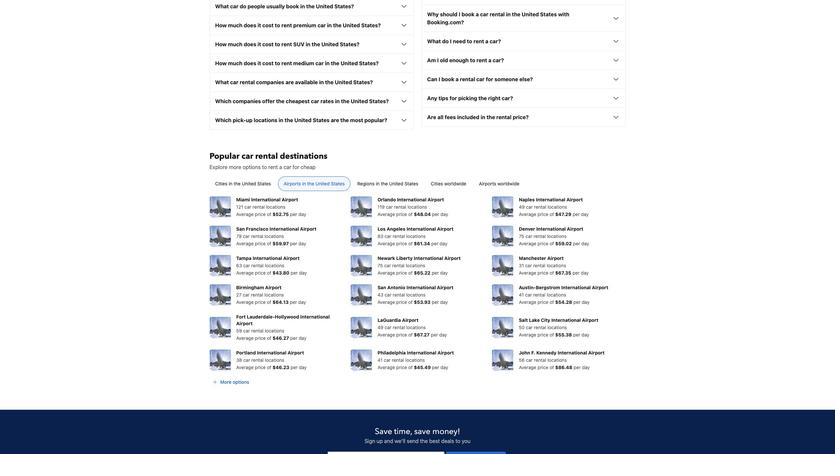 Task type: describe. For each thing, give the bounding box(es) containing it.
international inside orlando international airport 119 car rental locations average price of $48.04 per day
[[397, 197, 427, 203]]

the right rates at the left
[[341, 98, 350, 104]]

day inside birmingham airport 27 car rental locations average price of $64.13 per day
[[298, 300, 306, 306]]

$45.49
[[414, 365, 431, 371]]

day inside tampa international airport 63 car rental locations average price of $43.80 per day
[[299, 271, 307, 276]]

states? inside how much does it cost to rent suv in the united states? dropdown button
[[340, 41, 360, 47]]

airport inside san francisco international airport 79 car rental locations average price of $59.97 per day
[[300, 227, 317, 232]]

how much does it cost to rent suv in the united states? button
[[215, 40, 408, 48]]

we'll
[[395, 439, 406, 445]]

2 horizontal spatial for
[[486, 76, 494, 82]]

money!
[[433, 427, 460, 438]]

offer
[[262, 98, 275, 104]]

of inside salt lake city international airport 50 car rental locations average price of $55.38 per day
[[550, 333, 554, 338]]

price inside san francisco international airport 79 car rental locations average price of $59.97 per day
[[255, 241, 266, 247]]

in inside which companies offer the cheapest car rates  in the united states? dropdown button
[[335, 98, 340, 104]]

day inside laguardia airport 49 car rental locations average price of $67.27 per day
[[440, 333, 447, 338]]

to inside dropdown button
[[470, 57, 476, 63]]

day inside salt lake city international airport 50 car rental locations average price of $55.38 per day
[[582, 333, 590, 338]]

states down rates at the left
[[313, 118, 330, 124]]

lauderdale-
[[247, 315, 275, 320]]

are all fees included in the rental price? button
[[427, 114, 620, 122]]

cost for suv
[[263, 41, 274, 47]]

the down right at right top
[[487, 115, 495, 121]]

1 vertical spatial are
[[331, 118, 339, 124]]

it for premium
[[258, 22, 261, 28]]

united inside button
[[242, 181, 256, 187]]

tab list containing cities in the united states
[[204, 177, 631, 192]]

birmingham
[[236, 285, 264, 291]]

pick-
[[233, 118, 246, 124]]

locations inside laguardia airport 49 car rental locations average price of $67.27 per day
[[406, 325, 426, 331]]

$61.34
[[414, 241, 430, 247]]

most
[[350, 118, 363, 124]]

$53.93
[[414, 300, 431, 306]]

rental inside the fort lauderdale-hollywood international airport 59 car rental locations average price of $46.27 per day
[[251, 329, 264, 334]]

which for which companies offer the cheapest car rates  in the united states?
[[215, 98, 232, 104]]

average inside portland international airport 38 car rental locations average price of $46.23 per day
[[236, 365, 254, 371]]

airports worldwide
[[479, 181, 520, 187]]

119
[[378, 205, 385, 210]]

the up the how much does it cost to rent premium car in the united states? dropdown button
[[306, 3, 315, 9]]

75 inside newark liberty international airport 75 car rental locations average price of $65.22 per day
[[378, 263, 383, 269]]

cheap car rental at austin-bergstrom international airport – aus image
[[492, 285, 514, 306]]

the up rates at the left
[[325, 79, 334, 85]]

average inside san antonio international airport 43 car rental locations average price of $53.93 per day
[[378, 300, 395, 306]]

31
[[519, 263, 524, 269]]

car? for what do i need to rent a car?
[[490, 38, 501, 44]]

manchester airport 31 car rental locations average price of $67.35 per day
[[519, 256, 589, 276]]

per inside los angeles international airport 83 car rental locations average price of $61.34 per day
[[432, 241, 439, 247]]

what do i need to rent a car? button
[[427, 37, 620, 45]]

laguardia airport 49 car rental locations average price of $67.27 per day
[[378, 318, 447, 338]]

price inside 'manchester airport 31 car rental locations average price of $67.35 per day'
[[538, 271, 549, 276]]

airport inside san antonio international airport 43 car rental locations average price of $53.93 per day
[[437, 285, 454, 291]]

car inside the fort lauderdale-hollywood international airport 59 car rental locations average price of $46.27 per day
[[243, 329, 250, 334]]

worldwide for airports worldwide
[[498, 181, 520, 187]]

in inside how much does it cost to rent medium car in the united states? dropdown button
[[325, 60, 330, 66]]

airport inside portland international airport 38 car rental locations average price of $46.23 per day
[[288, 351, 304, 356]]

people
[[248, 3, 265, 9]]

rent inside dropdown button
[[477, 57, 487, 63]]

how much does it cost to rent premium car in the united states? button
[[215, 21, 408, 29]]

what car rental companies are available in the united states? button
[[215, 78, 408, 86]]

airport inside "john f. kennedy international airport 56 car rental locations average price of $86.48 per day"
[[589, 351, 605, 356]]

worldwide for cities worldwide
[[445, 181, 467, 187]]

airport inside orlando international airport 119 car rental locations average price of $48.04 per day
[[428, 197, 444, 203]]

available
[[295, 79, 318, 85]]

79
[[236, 234, 242, 240]]

of inside newark liberty international airport 75 car rental locations average price of $65.22 per day
[[409, 271, 413, 276]]

locations inside the fort lauderdale-hollywood international airport 59 car rental locations average price of $46.27 per day
[[265, 329, 284, 334]]

the inside why should i book a car rental in the united states with booking.com?
[[512, 11, 521, 17]]

up inside dropdown button
[[246, 118, 253, 124]]

any
[[427, 95, 438, 101]]

medium
[[293, 60, 314, 66]]

it for medium
[[258, 60, 261, 66]]

locations inside los angeles international airport 83 car rental locations average price of $61.34 per day
[[406, 234, 426, 240]]

locations inside newark liberty international airport 75 car rental locations average price of $65.22 per day
[[406, 263, 425, 269]]

international inside los angeles international airport 83 car rental locations average price of $61.34 per day
[[407, 227, 436, 232]]

in inside why should i book a car rental in the united states with booking.com?
[[506, 11, 511, 17]]

cities worldwide button
[[426, 177, 472, 192]]

1 horizontal spatial do
[[442, 38, 449, 44]]

average inside orlando international airport 119 car rental locations average price of $48.04 per day
[[378, 212, 395, 218]]

francisco
[[246, 227, 269, 232]]

average inside los angeles international airport 83 car rental locations average price of $61.34 per day
[[378, 241, 395, 247]]

locations inside austin-bergstrom international airport 41 car rental locations average price of $54.28 per day
[[547, 293, 567, 298]]

per inside laguardia airport 49 car rental locations average price of $67.27 per day
[[431, 333, 438, 338]]

enough
[[450, 57, 469, 63]]

price inside los angeles international airport 83 car rental locations average price of $61.34 per day
[[396, 241, 407, 247]]

how for how much does it cost to rent medium car in the united states?
[[215, 60, 227, 66]]

per inside orlando international airport 119 car rental locations average price of $48.04 per day
[[432, 212, 439, 218]]

price inside naples international airport 49 car rental locations average price of $47.29 per day
[[538, 212, 549, 218]]

portland
[[236, 351, 256, 356]]

usually
[[267, 3, 285, 9]]

per inside miami international airport 121 car rental locations average price of $52.75 per day
[[290, 212, 297, 218]]

more options
[[220, 380, 249, 386]]

cities in the united states button
[[210, 177, 277, 192]]

per inside austin-bergstrom international airport 41 car rental locations average price of $54.28 per day
[[574, 300, 581, 306]]

$59.97
[[273, 241, 289, 247]]

of inside birmingham airport 27 car rental locations average price of $64.13 per day
[[267, 300, 271, 306]]

$55.38
[[556, 333, 572, 338]]

what car do people usually book in the united states? button
[[215, 2, 408, 10]]

the up how much does it cost to rent suv in the united states? dropdown button
[[333, 22, 342, 28]]

orlando international airport 119 car rental locations average price of $48.04 per day
[[378, 197, 448, 218]]

regions in the united states button
[[352, 177, 424, 192]]

63
[[236, 263, 242, 269]]

price inside austin-bergstrom international airport 41 car rental locations average price of $54.28 per day
[[538, 300, 549, 306]]

popular?
[[365, 118, 387, 124]]

premium
[[293, 22, 316, 28]]

of inside san francisco international airport 79 car rental locations average price of $59.97 per day
[[267, 241, 271, 247]]

international inside naples international airport 49 car rental locations average price of $47.29 per day
[[536, 197, 566, 203]]

states? inside the how much does it cost to rent premium car in the united states? dropdown button
[[361, 22, 381, 28]]

56
[[519, 358, 525, 364]]

should
[[440, 11, 458, 17]]

it for suv
[[258, 41, 261, 47]]

airport inside laguardia airport 49 car rental locations average price of $67.27 per day
[[402, 318, 419, 324]]

day inside 'manchester airport 31 car rental locations average price of $67.35 per day'
[[581, 271, 589, 276]]

cheap car rental at miami international airport – mia image
[[210, 197, 231, 218]]

locations inside denver international airport 75 car rental locations average price of $59.02 per day
[[547, 234, 567, 240]]

states? inside what car rental companies are available in the united states? dropdown button
[[353, 79, 373, 85]]

rental inside philadelphia international airport 41 car rental locations average price of $45.49 per day
[[392, 358, 404, 364]]

angeles
[[387, 227, 406, 232]]

portland international airport 38 car rental locations average price of $46.23 per day
[[236, 351, 307, 371]]

to right need
[[467, 38, 473, 44]]

denver
[[519, 227, 535, 232]]

the left right at right top
[[479, 95, 487, 101]]

liberty
[[396, 256, 413, 262]]

rental inside what car rental companies are available in the united states? dropdown button
[[240, 79, 255, 85]]

destinations
[[280, 151, 328, 162]]

49 inside naples international airport 49 car rental locations average price of $47.29 per day
[[519, 205, 525, 210]]

can i book a rental car for someone else?
[[427, 76, 533, 82]]

27
[[236, 293, 242, 298]]

per inside philadelphia international airport 41 car rental locations average price of $45.49 per day
[[432, 365, 439, 371]]

price inside orlando international airport 119 car rental locations average price of $48.04 per day
[[396, 212, 407, 218]]

rates
[[321, 98, 334, 104]]

the down cheap on the left of page
[[307, 181, 314, 187]]

san francisco international airport 79 car rental locations average price of $59.97 per day
[[236, 227, 317, 247]]

rental inside portland international airport 38 car rental locations average price of $46.23 per day
[[251, 358, 264, 364]]

airports in the united states button
[[278, 177, 351, 192]]

cheap car rental at naples international airport – nap image
[[492, 197, 514, 218]]

i inside why should i book a car rental in the united states with booking.com?
[[459, 11, 461, 17]]

fort lauderdale-hollywood international airport 59 car rental locations average price of $46.27 per day
[[236, 315, 330, 342]]

rental inside popular car rental destinations explore more options to rent a car for cheap
[[255, 151, 278, 162]]

time,
[[394, 427, 412, 438]]

car inside denver international airport 75 car rental locations average price of $59.02 per day
[[526, 234, 533, 240]]

much for how much does it cost to rent medium car in the united states?
[[228, 60, 243, 66]]

picking
[[459, 95, 477, 101]]

to down the usually
[[275, 22, 280, 28]]

in inside what car rental companies are available in the united states? dropdown button
[[319, 79, 324, 85]]

what for what do i need to rent a car?
[[427, 38, 441, 44]]

price inside laguardia airport 49 car rental locations average price of $67.27 per day
[[396, 333, 407, 338]]

save
[[414, 427, 431, 438]]

1 vertical spatial companies
[[233, 98, 261, 104]]

austin-
[[519, 285, 536, 291]]

more
[[229, 165, 241, 171]]

day inside philadelphia international airport 41 car rental locations average price of $45.49 per day
[[441, 365, 448, 371]]

antonio
[[388, 285, 406, 291]]

locations inside miami international airport 121 car rental locations average price of $52.75 per day
[[266, 205, 286, 210]]

states for cities in the united states
[[257, 181, 271, 187]]

$46.27
[[273, 336, 289, 342]]

day inside portland international airport 38 car rental locations average price of $46.23 per day
[[299, 365, 307, 371]]

day inside "john f. kennedy international airport 56 car rental locations average price of $86.48 per day"
[[582, 365, 590, 371]]

rental inside 'manchester airport 31 car rental locations average price of $67.35 per day'
[[534, 263, 546, 269]]

lake
[[529, 318, 540, 324]]

international inside tampa international airport 63 car rental locations average price of $43.80 per day
[[253, 256, 282, 262]]

per inside denver international airport 75 car rental locations average price of $59.02 per day
[[573, 241, 580, 247]]

locations inside portland international airport 38 car rental locations average price of $46.23 per day
[[265, 358, 284, 364]]

day inside austin-bergstrom international airport 41 car rental locations average price of $54.28 per day
[[582, 300, 590, 306]]

i inside what do i need to rent a car? dropdown button
[[450, 38, 452, 44]]

the up orlando
[[381, 181, 388, 187]]

car inside los angeles international airport 83 car rental locations average price of $61.34 per day
[[385, 234, 392, 240]]

best
[[429, 439, 440, 445]]

explore
[[210, 165, 228, 171]]

$59.02
[[556, 241, 572, 247]]

$43.80
[[273, 271, 290, 276]]

the left most
[[341, 118, 349, 124]]

am i old enough to rent a car? button
[[427, 56, 620, 64]]

am i old enough to rent a car?
[[427, 57, 504, 63]]

included
[[457, 115, 480, 121]]

cities in the united states
[[215, 181, 271, 187]]

austin-bergstrom international airport 41 car rental locations average price of $54.28 per day
[[519, 285, 609, 306]]

international inside austin-bergstrom international airport 41 car rental locations average price of $54.28 per day
[[562, 285, 591, 291]]

any tips for picking the right car? button
[[427, 94, 620, 102]]

50
[[519, 325, 525, 331]]

average inside austin-bergstrom international airport 41 car rental locations average price of $54.28 per day
[[519, 300, 537, 306]]

car? for am i old enough to rent a car?
[[493, 57, 504, 63]]

salt
[[519, 318, 528, 324]]

the down how much does it cost to rent suv in the united states? dropdown button
[[331, 60, 340, 66]]

tampa
[[236, 256, 252, 262]]

0 horizontal spatial are
[[286, 79, 294, 85]]

$48.04
[[414, 212, 431, 218]]

does for how much does it cost to rent suv in the united states?
[[244, 41, 256, 47]]

day inside san francisco international airport 79 car rental locations average price of $59.97 per day
[[299, 241, 306, 247]]

states inside why should i book a car rental in the united states with booking.com?
[[540, 11, 557, 17]]

cheap car rental at tampa international airport – tpa image
[[210, 256, 231, 277]]



Task type: vqa. For each thing, say whether or not it's contained in the screenshot.
Emirates
no



Task type: locate. For each thing, give the bounding box(es) containing it.
in right available
[[319, 79, 324, 85]]

cost left the suv
[[263, 41, 274, 47]]

1 vertical spatial what
[[427, 38, 441, 44]]

0 vertical spatial do
[[240, 3, 246, 9]]

old
[[440, 57, 448, 63]]

miami international airport 121 car rental locations average price of $52.75 per day
[[236, 197, 306, 218]]

0 vertical spatial book
[[286, 3, 299, 9]]

car inside orlando international airport 119 car rental locations average price of $48.04 per day
[[386, 205, 393, 210]]

states
[[540, 11, 557, 17], [313, 118, 330, 124], [257, 181, 271, 187], [331, 181, 345, 187], [405, 181, 419, 187]]

3 does from the top
[[244, 60, 256, 66]]

locations up $53.93
[[406, 293, 426, 298]]

locations up $59.97
[[265, 234, 284, 240]]

price inside denver international airport 75 car rental locations average price of $59.02 per day
[[538, 241, 549, 247]]

how much does it cost to rent premium car in the united states?
[[215, 22, 381, 28]]

average inside tampa international airport 63 car rental locations average price of $43.80 per day
[[236, 271, 254, 276]]

75 inside denver international airport 75 car rental locations average price of $59.02 per day
[[519, 234, 525, 240]]

in inside are all fees included in the rental price? dropdown button
[[481, 115, 486, 121]]

bergstrom
[[536, 285, 561, 291]]

0 vertical spatial cost
[[263, 22, 274, 28]]

international
[[251, 197, 281, 203], [397, 197, 427, 203], [536, 197, 566, 203], [270, 227, 299, 232], [407, 227, 436, 232], [537, 227, 566, 232], [253, 256, 282, 262], [414, 256, 443, 262], [407, 285, 436, 291], [562, 285, 591, 291], [300, 315, 330, 320], [552, 318, 581, 324], [257, 351, 287, 356], [407, 351, 437, 356], [558, 351, 587, 356]]

average down 43
[[378, 300, 395, 306]]

2 worldwide from the left
[[498, 181, 520, 187]]

airport
[[282, 197, 298, 203], [428, 197, 444, 203], [567, 197, 583, 203], [300, 227, 317, 232], [437, 227, 454, 232], [567, 227, 584, 232], [283, 256, 300, 262], [445, 256, 461, 262], [548, 256, 564, 262], [265, 285, 282, 291], [437, 285, 454, 291], [592, 285, 609, 291], [402, 318, 419, 324], [582, 318, 599, 324], [236, 321, 253, 327], [288, 351, 304, 356], [438, 351, 454, 356], [589, 351, 605, 356]]

0 vertical spatial what
[[215, 3, 229, 9]]

international down $65.22
[[407, 285, 436, 291]]

booking.com?
[[427, 19, 464, 25]]

international down the "$47.29"
[[537, 227, 566, 232]]

what for what car do people usually book in the united states?
[[215, 3, 229, 9]]

2 vertical spatial much
[[228, 60, 243, 66]]

for left 'someone'
[[486, 76, 494, 82]]

2 vertical spatial what
[[215, 79, 229, 85]]

locations up $67.27
[[406, 325, 426, 331]]

average up denver
[[519, 212, 537, 218]]

airport inside denver international airport 75 car rental locations average price of $59.02 per day
[[567, 227, 584, 232]]

the
[[306, 3, 315, 9], [512, 11, 521, 17], [333, 22, 342, 28], [312, 41, 320, 47], [331, 60, 340, 66], [325, 79, 334, 85], [479, 95, 487, 101], [276, 98, 285, 104], [341, 98, 350, 104], [487, 115, 495, 121], [285, 118, 293, 124], [341, 118, 349, 124], [234, 181, 241, 187], [307, 181, 314, 187], [381, 181, 388, 187], [420, 439, 428, 445]]

save time, save money! sign up and we'll send the best deals to you
[[365, 427, 471, 445]]

0 vertical spatial companies
[[256, 79, 284, 85]]

locations inside 'manchester airport 31 car rental locations average price of $67.35 per day'
[[547, 263, 567, 269]]

how for how much does it cost to rent premium car in the united states?
[[215, 22, 227, 28]]

i right can
[[439, 76, 440, 82]]

1 vertical spatial options
[[233, 380, 249, 386]]

49 down naples
[[519, 205, 525, 210]]

0 horizontal spatial airports
[[284, 181, 301, 187]]

2 does from the top
[[244, 41, 256, 47]]

cheap car rental at john f. kennedy international airport – jfk image
[[492, 350, 514, 372]]

rental inside naples international airport 49 car rental locations average price of $47.29 per day
[[534, 205, 547, 210]]

1 horizontal spatial cities
[[431, 181, 443, 187]]

philadelphia international airport 41 car rental locations average price of $45.49 per day
[[378, 351, 454, 371]]

up inside save time, save money! sign up and we'll send the best deals to you
[[377, 439, 383, 445]]

cheapest
[[286, 98, 310, 104]]

cheap car rental at salt lake city international airport – slc image
[[492, 318, 514, 339]]

of left $46.23
[[267, 365, 271, 371]]

car? inside what do i need to rent a car? dropdown button
[[490, 38, 501, 44]]

locations up the "$47.29"
[[548, 205, 567, 210]]

states for regions in the united states
[[405, 181, 419, 187]]

average inside newark liberty international airport 75 car rental locations average price of $65.22 per day
[[378, 271, 395, 276]]

in up what do i need to rent a car? dropdown button
[[506, 11, 511, 17]]

the down save
[[420, 439, 428, 445]]

airport inside tampa international airport 63 car rental locations average price of $43.80 per day
[[283, 256, 300, 262]]

average down 83
[[378, 241, 395, 247]]

of left $59.97
[[267, 241, 271, 247]]

kennedy
[[537, 351, 557, 356]]

0 vertical spatial car?
[[490, 38, 501, 44]]

sign
[[365, 439, 375, 445]]

states for airports in the united states
[[331, 181, 345, 187]]

airport inside birmingham airport 27 car rental locations average price of $64.13 per day
[[265, 285, 282, 291]]

airports
[[284, 181, 301, 187], [479, 181, 497, 187]]

does for how much does it cost to rent medium car in the united states?
[[244, 60, 256, 66]]

2 vertical spatial cost
[[263, 60, 274, 66]]

1 vertical spatial 75
[[378, 263, 383, 269]]

car? down why should i book a car rental in the united states with booking.com?
[[490, 38, 501, 44]]

day up hollywood
[[298, 300, 306, 306]]

1 horizontal spatial 75
[[519, 234, 525, 240]]

a inside popular car rental destinations explore more options to rent a car for cheap
[[280, 165, 282, 171]]

0 vertical spatial for
[[486, 76, 494, 82]]

1 horizontal spatial are
[[331, 118, 339, 124]]

$52.75
[[273, 212, 289, 218]]

car inside miami international airport 121 car rental locations average price of $52.75 per day
[[245, 205, 251, 210]]

0 vertical spatial options
[[243, 165, 261, 171]]

75 down denver
[[519, 234, 525, 240]]

i inside can i book a rental car for someone else? dropdown button
[[439, 76, 440, 82]]

1 vertical spatial for
[[450, 95, 457, 101]]

1 cost from the top
[[263, 22, 274, 28]]

0 vertical spatial san
[[236, 227, 245, 232]]

a inside what do i need to rent a car? dropdown button
[[486, 38, 489, 44]]

1 vertical spatial up
[[377, 439, 383, 445]]

of left $86.48
[[550, 365, 554, 371]]

why
[[427, 11, 439, 17]]

locations up $61.34
[[406, 234, 426, 240]]

day right $52.75
[[299, 212, 306, 218]]

do left people
[[240, 3, 246, 9]]

1 vertical spatial does
[[244, 41, 256, 47]]

locations inside salt lake city international airport 50 car rental locations average price of $55.38 per day
[[548, 325, 567, 331]]

price down liberty
[[396, 271, 407, 276]]

1 vertical spatial which
[[215, 118, 232, 124]]

per right $64.13
[[290, 300, 297, 306]]

tampa international airport 63 car rental locations average price of $43.80 per day
[[236, 256, 307, 276]]

38
[[236, 358, 242, 364]]

1 which from the top
[[215, 98, 232, 104]]

book right the should
[[462, 11, 475, 17]]

rental inside orlando international airport 119 car rental locations average price of $48.04 per day
[[394, 205, 407, 210]]

of inside san antonio international airport 43 car rental locations average price of $53.93 per day
[[409, 300, 413, 306]]

international inside san antonio international airport 43 car rental locations average price of $53.93 per day
[[407, 285, 436, 291]]

2 vertical spatial it
[[258, 60, 261, 66]]

international inside the fort lauderdale-hollywood international airport 59 car rental locations average price of $46.27 per day
[[300, 315, 330, 320]]

rental inside laguardia airport 49 car rental locations average price of $67.27 per day
[[393, 325, 405, 331]]

2 airports from the left
[[479, 181, 497, 187]]

san inside san francisco international airport 79 car rental locations average price of $59.97 per day
[[236, 227, 245, 232]]

0 horizontal spatial do
[[240, 3, 246, 9]]

cost for premium
[[263, 22, 274, 28]]

0 vertical spatial how
[[215, 22, 227, 28]]

manchester
[[519, 256, 546, 262]]

locations down offer in the top of the page
[[254, 118, 278, 124]]

1 horizontal spatial airports
[[479, 181, 497, 187]]

fort
[[236, 315, 246, 320]]

airport inside the fort lauderdale-hollywood international airport 59 car rental locations average price of $46.27 per day
[[236, 321, 253, 327]]

more
[[220, 380, 232, 386]]

for right "tips"
[[450, 95, 457, 101]]

airport inside austin-bergstrom international airport 41 car rental locations average price of $54.28 per day
[[592, 285, 609, 291]]

in down more
[[229, 181, 233, 187]]

rental inside miami international airport 121 car rental locations average price of $52.75 per day
[[253, 205, 265, 210]]

cheap car rental at laguardia airport – lga image
[[351, 318, 372, 339]]

1 cities from the left
[[215, 181, 227, 187]]

0 horizontal spatial cities
[[215, 181, 227, 187]]

how much does it cost to rent suv in the united states?
[[215, 41, 360, 47]]

0 horizontal spatial san
[[236, 227, 245, 232]]

of left $54.28
[[550, 300, 554, 306]]

states? inside how much does it cost to rent medium car in the united states? dropdown button
[[359, 60, 379, 66]]

rental inside los angeles international airport 83 car rental locations average price of $61.34 per day
[[393, 234, 405, 240]]

car? up 'someone'
[[493, 57, 504, 63]]

in inside airports in the united states button
[[302, 181, 306, 187]]

orlando
[[378, 197, 396, 203]]

1 airports from the left
[[284, 181, 301, 187]]

2 vertical spatial book
[[442, 76, 455, 82]]

regions in the united states
[[358, 181, 419, 187]]

are
[[427, 115, 437, 121]]

popular
[[210, 151, 240, 162]]

price up manchester
[[538, 241, 549, 247]]

day right $59.97
[[299, 241, 306, 247]]

companies up offer in the top of the page
[[256, 79, 284, 85]]

the up what do i need to rent a car? dropdown button
[[512, 11, 521, 17]]

and
[[384, 439, 393, 445]]

to up cities in the united states
[[262, 165, 267, 171]]

i left need
[[450, 38, 452, 44]]

locations up $86.48
[[548, 358, 567, 364]]

2 vertical spatial how
[[215, 60, 227, 66]]

price inside tampa international airport 63 car rental locations average price of $43.80 per day
[[255, 271, 266, 276]]

day right $53.93
[[440, 300, 448, 306]]

the inside save time, save money! sign up and we'll send the best deals to you
[[420, 439, 428, 445]]

2 vertical spatial for
[[293, 165, 299, 171]]

cheap car rental at san antonio international airport – sat image
[[351, 285, 372, 306]]

1 vertical spatial book
[[462, 11, 475, 17]]

cheap
[[301, 165, 316, 171]]

locations up $48.04
[[408, 205, 427, 210]]

1 horizontal spatial 41
[[519, 293, 524, 298]]

average down the 56
[[519, 365, 537, 371]]

rental inside why should i book a car rental in the united states with booking.com?
[[490, 11, 505, 17]]

day right $48.04
[[441, 212, 448, 218]]

0 vertical spatial are
[[286, 79, 294, 85]]

naples
[[519, 197, 535, 203]]

laguardia
[[378, 318, 401, 324]]

up
[[246, 118, 253, 124], [377, 439, 383, 445]]

1 horizontal spatial worldwide
[[498, 181, 520, 187]]

the right offer in the top of the page
[[276, 98, 285, 104]]

average inside 'manchester airport 31 car rental locations average price of $67.35 per day'
[[519, 271, 537, 276]]

of left $64.13
[[267, 300, 271, 306]]

can i book a rental car for someone else? button
[[427, 75, 620, 83]]

rental inside san francisco international airport 79 car rental locations average price of $59.97 per day
[[251, 234, 263, 240]]

1 much from the top
[[228, 22, 243, 28]]

much for how much does it cost to rent premium car in the united states?
[[228, 22, 243, 28]]

price inside philadelphia international airport 41 car rental locations average price of $45.49 per day
[[396, 365, 407, 371]]

airports up cheap car rental at naples international airport – nap image on the right of the page
[[479, 181, 497, 187]]

2 vertical spatial car?
[[502, 95, 513, 101]]

1 horizontal spatial san
[[378, 285, 386, 291]]

2 vertical spatial does
[[244, 60, 256, 66]]

san antonio international airport 43 car rental locations average price of $53.93 per day
[[378, 285, 454, 306]]

of left $67.27
[[409, 333, 413, 338]]

3 how from the top
[[215, 60, 227, 66]]

in inside what car do people usually book in the united states? dropdown button
[[300, 3, 305, 9]]

price up angeles
[[396, 212, 407, 218]]

day right the $46.27
[[299, 336, 307, 342]]

which companies offer the cheapest car rates  in the united states?
[[215, 98, 389, 104]]

cheap car rental at san francisco international airport – sfo image
[[210, 226, 231, 248]]

0 horizontal spatial 49
[[378, 325, 384, 331]]

international down $52.75
[[270, 227, 299, 232]]

what
[[215, 3, 229, 9], [427, 38, 441, 44], [215, 79, 229, 85]]

per right $59.97
[[290, 241, 297, 247]]

locations inside naples international airport 49 car rental locations average price of $47.29 per day
[[548, 205, 567, 210]]

in down cheap on the left of page
[[302, 181, 306, 187]]

0 horizontal spatial for
[[293, 165, 299, 171]]

locations up $52.75
[[266, 205, 286, 210]]

what for what car rental companies are available in the united states?
[[215, 79, 229, 85]]

of inside naples international airport 49 car rental locations average price of $47.29 per day
[[550, 212, 554, 218]]

day right $67.35
[[581, 271, 589, 276]]

per inside san francisco international airport 79 car rental locations average price of $59.97 per day
[[290, 241, 297, 247]]

san for 43
[[378, 285, 386, 291]]

price up liberty
[[396, 241, 407, 247]]

does for how much does it cost to rent premium car in the united states?
[[244, 22, 256, 28]]

car inside "john f. kennedy international airport 56 car rental locations average price of $86.48 per day"
[[526, 358, 533, 364]]

send
[[407, 439, 419, 445]]

price inside newark liberty international airport 75 car rental locations average price of $65.22 per day
[[396, 271, 407, 276]]

2 how from the top
[[215, 41, 227, 47]]

to left the suv
[[275, 41, 280, 47]]

cheap car rental at denver international airport – den image
[[492, 226, 514, 248]]

121
[[236, 205, 243, 210]]

0 vertical spatial 49
[[519, 205, 525, 210]]

cheap car rental at manchester airport – man image
[[492, 256, 514, 277]]

john
[[519, 351, 531, 356]]

cheap car rental at fort lauderdale-hollywood international airport – fll image
[[210, 318, 231, 339]]

1 vertical spatial do
[[442, 38, 449, 44]]

1 horizontal spatial up
[[377, 439, 383, 445]]

to inside save time, save money! sign up and we'll send the best deals to you
[[456, 439, 461, 445]]

1 vertical spatial san
[[378, 285, 386, 291]]

car? inside am i old enough to rent a car? dropdown button
[[493, 57, 504, 63]]

in right rates at the left
[[335, 98, 340, 104]]

price down city
[[538, 333, 549, 338]]

airports for airports worldwide
[[479, 181, 497, 187]]

price inside portland international airport 38 car rental locations average price of $46.23 per day
[[255, 365, 266, 371]]

airport inside naples international airport 49 car rental locations average price of $47.29 per day
[[567, 197, 583, 203]]

international up $54.28
[[562, 285, 591, 291]]

in right medium
[[325, 60, 330, 66]]

locations up $55.38
[[548, 325, 567, 331]]

1 vertical spatial it
[[258, 41, 261, 47]]

0 horizontal spatial 41
[[378, 358, 383, 364]]

options inside button
[[233, 380, 249, 386]]

1 horizontal spatial for
[[450, 95, 457, 101]]

of left $55.38
[[550, 333, 554, 338]]

a inside why should i book a car rental in the united states with booking.com?
[[476, 11, 479, 17]]

0 horizontal spatial book
[[286, 3, 299, 9]]

to inside popular car rental destinations explore more options to rent a car for cheap
[[262, 165, 267, 171]]

the right the suv
[[312, 41, 320, 47]]

right
[[488, 95, 501, 101]]

average down newark
[[378, 271, 395, 276]]

which pick-up locations in the united states are the most popular?
[[215, 118, 387, 124]]

3 it from the top
[[258, 60, 261, 66]]

2 horizontal spatial book
[[462, 11, 475, 17]]

car inside tampa international airport 63 car rental locations average price of $43.80 per day
[[243, 263, 250, 269]]

per inside tampa international airport 63 car rental locations average price of $43.80 per day
[[291, 271, 298, 276]]

3 cost from the top
[[263, 60, 274, 66]]

companies up pick-
[[233, 98, 261, 104]]

price inside "john f. kennedy international airport 56 car rental locations average price of $86.48 per day"
[[538, 365, 549, 371]]

day inside the fort lauderdale-hollywood international airport 59 car rental locations average price of $46.27 per day
[[299, 336, 307, 342]]

do left need
[[442, 38, 449, 44]]

what car do people usually book in the united states?
[[215, 3, 354, 9]]

49
[[519, 205, 525, 210], [378, 325, 384, 331]]

cities for cities worldwide
[[431, 181, 443, 187]]

newark
[[378, 256, 395, 262]]

what car rental companies are available in the united states?
[[215, 79, 373, 85]]

1 vertical spatial much
[[228, 41, 243, 47]]

san for 79
[[236, 227, 245, 232]]

of inside the fort lauderdale-hollywood international airport 59 car rental locations average price of $46.27 per day
[[267, 336, 271, 342]]

much
[[228, 22, 243, 28], [228, 41, 243, 47], [228, 60, 243, 66]]

car inside portland international airport 38 car rental locations average price of $46.23 per day
[[243, 358, 250, 364]]

of left $43.80
[[267, 271, 271, 276]]

i left the old
[[437, 57, 439, 63]]

san
[[236, 227, 245, 232], [378, 285, 386, 291]]

average inside salt lake city international airport 50 car rental locations average price of $55.38 per day
[[519, 333, 537, 338]]

0 vertical spatial much
[[228, 22, 243, 28]]

75
[[519, 234, 525, 240], [378, 263, 383, 269]]

with
[[558, 11, 570, 17]]

los angeles international airport 83 car rental locations average price of $61.34 per day
[[378, 227, 454, 247]]

locations up $65.22
[[406, 263, 425, 269]]

cheap car rental at newark liberty international airport – ewr image
[[351, 256, 372, 277]]

price?
[[513, 115, 529, 121]]

cheap car rental at orlando international airport – mco image
[[351, 197, 372, 218]]

tab list
[[204, 177, 631, 192]]

why should i book a car rental in the united states with booking.com? button
[[427, 10, 620, 26]]

airports worldwide button
[[474, 177, 525, 192]]

cost down how much does it cost to rent suv in the united states?
[[263, 60, 274, 66]]

locations inside san antonio international airport 43 car rental locations average price of $53.93 per day
[[406, 293, 426, 298]]

59
[[236, 329, 242, 334]]

cheap car rental at birmingham airport – bhx image
[[210, 285, 231, 306]]

are all fees included in the rental price?
[[427, 115, 529, 121]]

cities for cities in the united states
[[215, 181, 227, 187]]

2 cities from the left
[[431, 181, 443, 187]]

2 which from the top
[[215, 118, 232, 124]]

cheap car rental at los angeles international airport – lax image
[[351, 226, 372, 248]]

locations up $43.80
[[265, 263, 284, 269]]

locations up $54.28
[[547, 293, 567, 298]]

0 vertical spatial 41
[[519, 293, 524, 298]]

international up the "$47.29"
[[536, 197, 566, 203]]

much for how much does it cost to rent suv in the united states?
[[228, 41, 243, 47]]

price down the "kennedy"
[[538, 365, 549, 371]]

denver international airport 75 car rental locations average price of $59.02 per day
[[519, 227, 589, 247]]

per inside portland international airport 38 car rental locations average price of $46.23 per day
[[291, 365, 298, 371]]

1 how from the top
[[215, 22, 227, 28]]

all
[[438, 115, 444, 121]]

john f. kennedy international airport 56 car rental locations average price of $86.48 per day
[[519, 351, 605, 371]]

international inside salt lake city international airport 50 car rental locations average price of $55.38 per day
[[552, 318, 581, 324]]

international down the $46.27
[[257, 351, 287, 356]]

rental inside denver international airport 75 car rental locations average price of $59.02 per day
[[534, 234, 546, 240]]

per right the $46.27
[[290, 336, 298, 342]]

0 vertical spatial up
[[246, 118, 253, 124]]

international up $86.48
[[558, 351, 587, 356]]

of inside philadelphia international airport 41 car rental locations average price of $45.49 per day
[[409, 365, 413, 371]]

car inside why should i book a car rental in the united states with booking.com?
[[480, 11, 489, 17]]

rental inside austin-bergstrom international airport 41 car rental locations average price of $54.28 per day
[[534, 293, 546, 298]]

per right $55.38
[[574, 333, 581, 338]]

per right $67.27
[[431, 333, 438, 338]]

1 horizontal spatial book
[[442, 76, 455, 82]]

i
[[459, 11, 461, 17], [450, 38, 452, 44], [437, 57, 439, 63], [439, 76, 440, 82]]

3 much from the top
[[228, 60, 243, 66]]

airport inside newark liberty international airport 75 car rental locations average price of $65.22 per day
[[445, 256, 461, 262]]

1 vertical spatial 41
[[378, 358, 383, 364]]

price down antonio
[[396, 300, 407, 306]]

1 vertical spatial 49
[[378, 325, 384, 331]]

options
[[243, 165, 261, 171], [233, 380, 249, 386]]

average down denver
[[519, 241, 537, 247]]

f.
[[532, 351, 536, 356]]

birmingham airport 27 car rental locations average price of $64.13 per day
[[236, 285, 306, 306]]

day right $67.27
[[440, 333, 447, 338]]

2 it from the top
[[258, 41, 261, 47]]

what do i need to rent a car?
[[427, 38, 501, 44]]

a inside am i old enough to rent a car? dropdown button
[[489, 57, 492, 63]]

0 horizontal spatial worldwide
[[445, 181, 467, 187]]

2 cost from the top
[[263, 41, 274, 47]]

price down philadelphia
[[396, 365, 407, 371]]

which for which pick-up locations in the united states are the most popular?
[[215, 118, 232, 124]]

how
[[215, 22, 227, 28], [215, 41, 227, 47], [215, 60, 227, 66]]

airports for airports in the united states
[[284, 181, 301, 187]]

0 horizontal spatial 75
[[378, 263, 383, 269]]

0 horizontal spatial up
[[246, 118, 253, 124]]

average
[[236, 212, 254, 218], [378, 212, 395, 218], [519, 212, 537, 218], [236, 241, 254, 247], [378, 241, 395, 247], [519, 241, 537, 247], [236, 271, 254, 276], [378, 271, 395, 276], [519, 271, 537, 276], [236, 300, 254, 306], [378, 300, 395, 306], [519, 300, 537, 306], [378, 333, 395, 338], [519, 333, 537, 338], [236, 336, 254, 342], [236, 365, 254, 371], [378, 365, 395, 371], [519, 365, 537, 371]]

how for how much does it cost to rent suv in the united states?
[[215, 41, 227, 47]]

to down how much does it cost to rent suv in the united states?
[[275, 60, 280, 66]]

does
[[244, 22, 256, 28], [244, 41, 256, 47], [244, 60, 256, 66]]

2 much from the top
[[228, 41, 243, 47]]

average down 31
[[519, 271, 537, 276]]

hollywood
[[275, 315, 299, 320]]

fees
[[445, 115, 456, 121]]

0 vertical spatial 75
[[519, 234, 525, 240]]

0 vertical spatial does
[[244, 22, 256, 28]]

salt lake city international airport 50 car rental locations average price of $55.38 per day
[[519, 318, 599, 338]]

miami
[[236, 197, 250, 203]]

someone
[[495, 76, 518, 82]]

locations inside orlando international airport 119 car rental locations average price of $48.04 per day
[[408, 205, 427, 210]]

car inside laguardia airport 49 car rental locations average price of $67.27 per day
[[385, 325, 392, 331]]

1 vertical spatial car?
[[493, 57, 504, 63]]

price up the 'portland'
[[255, 336, 266, 342]]

1 vertical spatial how
[[215, 41, 227, 47]]

of inside "john f. kennedy international airport 56 car rental locations average price of $86.48 per day"
[[550, 365, 554, 371]]

deals
[[442, 439, 454, 445]]

Your email address email field
[[328, 453, 445, 455]]

cost for medium
[[263, 60, 274, 66]]

per inside newark liberty international airport 75 car rental locations average price of $65.22 per day
[[432, 271, 439, 276]]

1 it from the top
[[258, 22, 261, 28]]

0 vertical spatial it
[[258, 22, 261, 28]]

1 horizontal spatial 49
[[519, 205, 525, 210]]

international inside portland international airport 38 car rental locations average price of $46.23 per day
[[257, 351, 287, 356]]

cheap car rental at philadelphia international airport – phl image
[[351, 350, 372, 372]]

1 does from the top
[[244, 22, 256, 28]]

0 vertical spatial which
[[215, 98, 232, 104]]

los
[[378, 227, 386, 232]]

per right $53.93
[[432, 300, 439, 306]]

can
[[427, 76, 438, 82]]

per right the $45.49
[[432, 365, 439, 371]]

the down cheapest
[[285, 118, 293, 124]]

1 vertical spatial cost
[[263, 41, 274, 47]]

day
[[299, 212, 306, 218], [441, 212, 448, 218], [581, 212, 589, 218], [299, 241, 306, 247], [440, 241, 448, 247], [582, 241, 589, 247], [299, 271, 307, 276], [440, 271, 448, 276], [581, 271, 589, 276], [298, 300, 306, 306], [440, 300, 448, 306], [582, 300, 590, 306], [440, 333, 447, 338], [582, 333, 590, 338], [299, 336, 307, 342], [299, 365, 307, 371], [441, 365, 448, 371], [582, 365, 590, 371]]

states? inside what car do people usually book in the united states? dropdown button
[[335, 3, 354, 9]]

of inside miami international airport 121 car rental locations average price of $52.75 per day
[[267, 212, 271, 218]]

worldwide
[[445, 181, 467, 187], [498, 181, 520, 187]]

states left with
[[540, 11, 557, 17]]

$47.29
[[556, 212, 572, 218]]

per right $59.02
[[573, 241, 580, 247]]

day right $46.23
[[299, 365, 307, 371]]

cheap car rental at portland international airport – pdx image
[[210, 350, 231, 372]]

price inside salt lake city international airport 50 car rental locations average price of $55.38 per day
[[538, 333, 549, 338]]

in right included
[[481, 115, 486, 121]]

day inside miami international airport 121 car rental locations average price of $52.75 per day
[[299, 212, 306, 218]]

per right $67.35
[[573, 271, 580, 276]]

1 worldwide from the left
[[445, 181, 467, 187]]

49 down laguardia
[[378, 325, 384, 331]]



